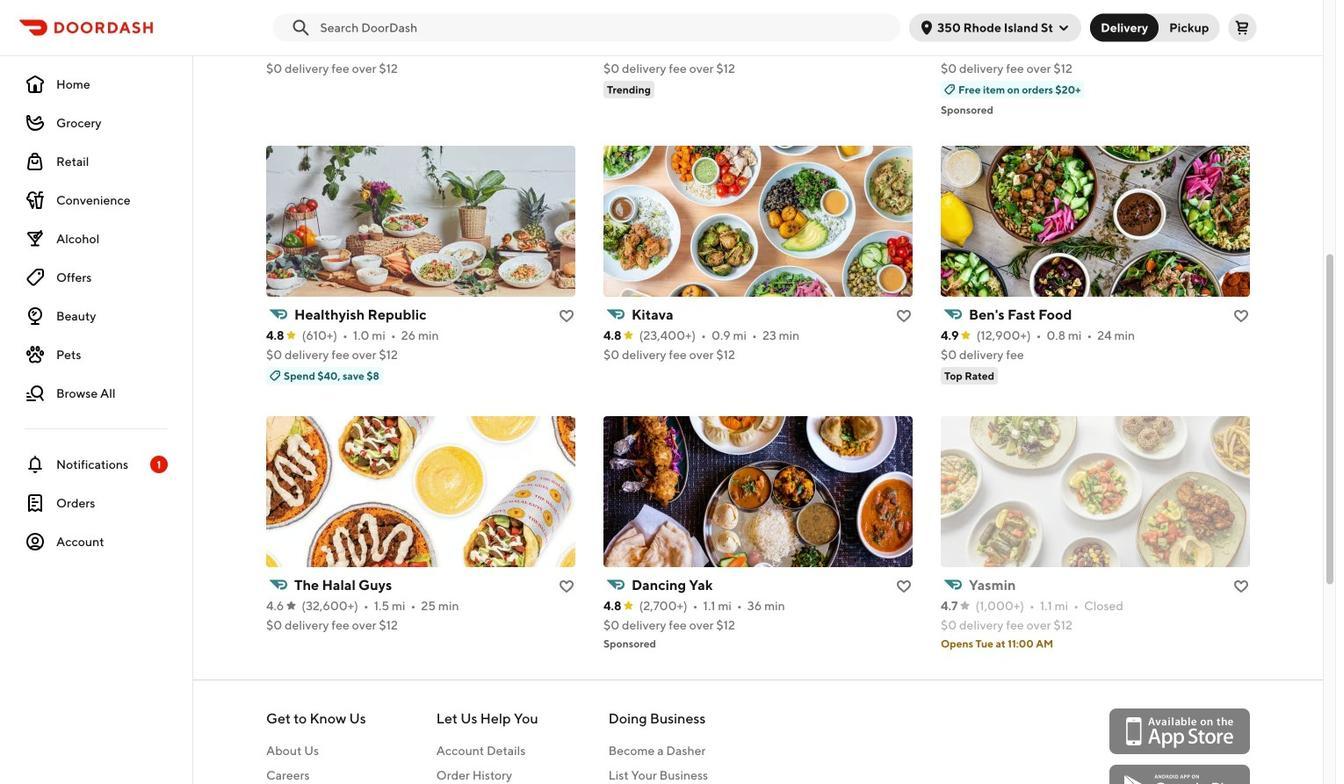 Task type: vqa. For each thing, say whether or not it's contained in the screenshot.
button
yes



Task type: describe. For each thing, give the bounding box(es) containing it.
toggle order method (delivery or pickup) option group
[[1090, 14, 1220, 42]]

Store search: begin typing to search for stores available on DoorDash text field
[[320, 19, 890, 36]]



Task type: locate. For each thing, give the bounding box(es) containing it.
None button
[[1090, 14, 1159, 42], [1148, 14, 1220, 42], [1090, 14, 1159, 42], [1148, 14, 1220, 42]]

0 items, open order cart image
[[1236, 21, 1250, 35]]



